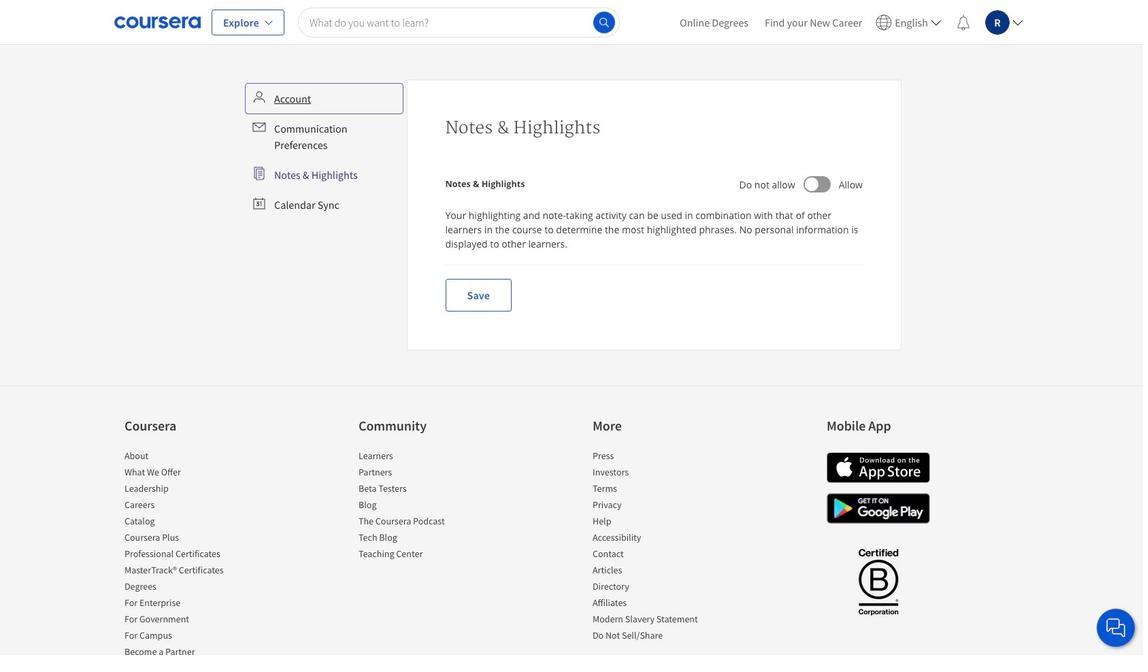 Task type: describe. For each thing, give the bounding box(es) containing it.
0 vertical spatial menu
[[672, 0, 1029, 44]]

notes & highlights switch
[[804, 176, 831, 193]]

do not allow notes & highlights element
[[446, 174, 525, 195]]

download on the app store image
[[827, 453, 931, 483]]

What do you want to learn? text field
[[298, 7, 620, 37]]

logo of certified b corporation image
[[851, 541, 906, 623]]



Task type: locate. For each thing, give the bounding box(es) containing it.
0 horizontal spatial menu
[[247, 85, 401, 219]]

notes & highlights image
[[805, 178, 819, 191]]

1 list from the left
[[125, 449, 240, 656]]

1 horizontal spatial menu
[[672, 0, 1029, 44]]

1 horizontal spatial list
[[359, 449, 474, 564]]

3 list from the left
[[593, 449, 709, 645]]

list item
[[125, 449, 240, 466], [359, 449, 474, 466], [593, 449, 709, 466], [125, 466, 240, 482], [359, 466, 474, 482], [593, 466, 709, 482], [125, 482, 240, 498], [359, 482, 474, 498], [593, 482, 709, 498], [125, 498, 240, 515], [359, 498, 474, 515], [593, 498, 709, 515], [125, 515, 240, 531], [359, 515, 474, 531], [593, 515, 709, 531], [125, 531, 240, 547], [359, 531, 474, 547], [593, 531, 709, 547], [125, 547, 240, 564], [359, 547, 474, 564], [593, 547, 709, 564], [125, 564, 240, 580], [593, 564, 709, 580], [125, 580, 240, 596], [593, 580, 709, 596], [125, 596, 240, 613], [593, 596, 709, 613], [125, 613, 240, 629], [593, 613, 709, 629], [125, 629, 240, 645], [593, 629, 709, 645], [125, 645, 240, 656]]

0 horizontal spatial list
[[125, 449, 240, 656]]

get it on google play image
[[827, 494, 931, 524]]

coursera image
[[114, 11, 201, 33]]

2 horizontal spatial list
[[593, 449, 709, 645]]

list
[[125, 449, 240, 656], [359, 449, 474, 564], [593, 449, 709, 645]]

menu
[[672, 0, 1029, 44], [247, 85, 401, 219]]

2 list from the left
[[359, 449, 474, 564]]

None search field
[[298, 7, 620, 37]]

1 vertical spatial menu
[[247, 85, 401, 219]]



Task type: vqa. For each thing, say whether or not it's contained in the screenshot.
the "What do you want to learn?" text field
yes



